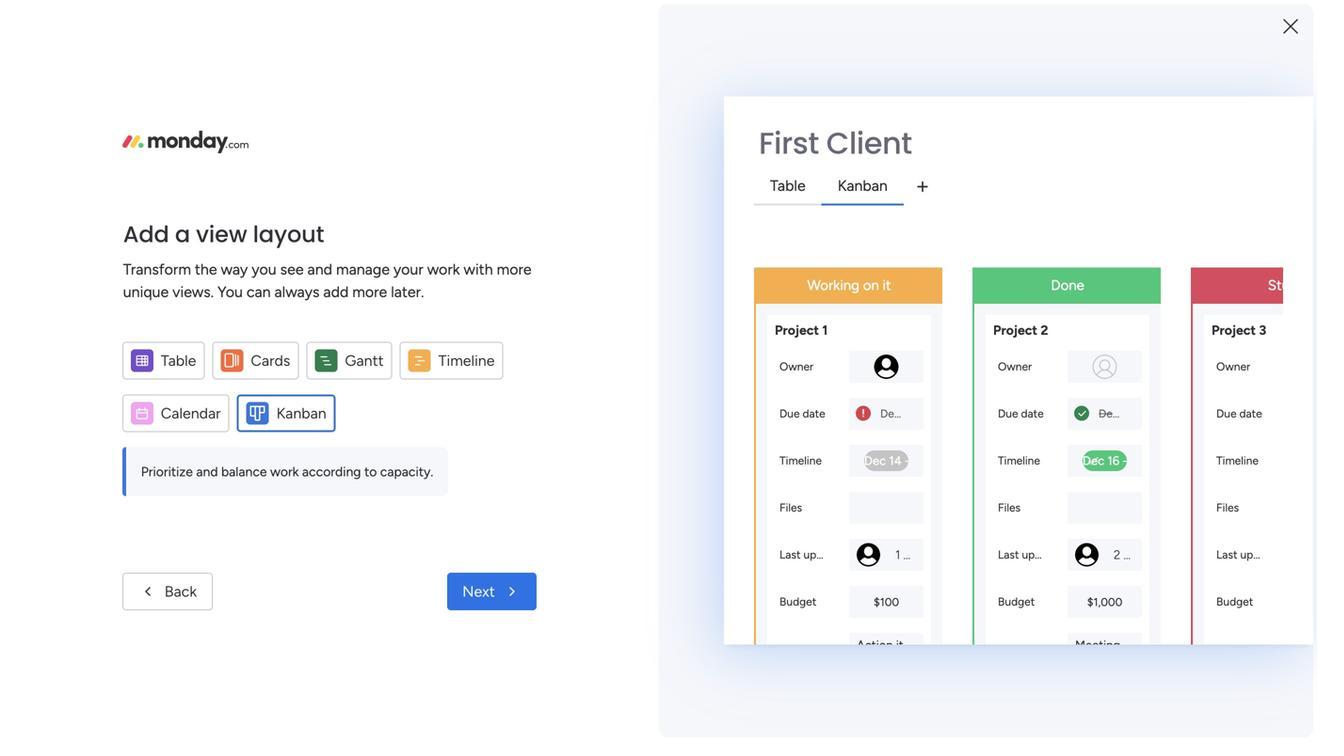 Task type: locate. For each thing, give the bounding box(es) containing it.
date down project 3
[[1240, 407, 1262, 421]]

0 vertical spatial management
[[90, 234, 168, 250]]

2 due from the left
[[998, 407, 1018, 421]]

your up made
[[1061, 554, 1091, 572]]

back
[[165, 583, 197, 601]]

component image
[[314, 373, 331, 390]]

due for done
[[998, 407, 1018, 421]]

1 vertical spatial lottie animation element
[[0, 552, 240, 742]]

templates down workflow
[[1103, 576, 1171, 594]]

2 horizontal spatial date
[[1240, 407, 1262, 421]]

project left 3
[[1212, 322, 1256, 338]]

search
[[1227, 72, 1274, 89]]

2 vertical spatial main
[[380, 570, 417, 590]]

1 budget from the left
[[780, 596, 817, 609]]

due date for working on it
[[780, 407, 825, 421]]

invite
[[1054, 247, 1089, 264]]

0 horizontal spatial last
[[780, 548, 801, 562]]

1 vertical spatial management
[[396, 345, 487, 363]]

with inside the transform the way you see and manage your work with more unique views. you can always add more later.
[[464, 261, 493, 279]]

1 horizontal spatial main
[[380, 570, 417, 590]]

1 horizontal spatial and
[[307, 261, 332, 279]]

0 vertical spatial templates
[[1103, 576, 1171, 594]]

1 files from the left
[[780, 501, 802, 515]]

2 horizontal spatial last
[[1216, 548, 1238, 562]]

owner
[[780, 360, 814, 374], [998, 360, 1032, 374], [1216, 360, 1250, 374]]

give feedback
[[1076, 61, 1135, 99]]

0 vertical spatial main
[[43, 150, 76, 168]]

1 updated from the left
[[804, 548, 846, 562]]

1 vertical spatial with
[[1234, 554, 1263, 572]]

on
[[863, 277, 879, 294]]

0 horizontal spatial your
[[393, 261, 423, 279]]

0 horizontal spatial owner
[[780, 360, 814, 374]]

1 vertical spatial main
[[462, 376, 491, 392]]

project left '1'
[[775, 322, 819, 338]]

1 horizontal spatial budget
[[998, 596, 1035, 609]]

1 owner from the left
[[780, 360, 814, 374]]

quick search
[[1184, 72, 1274, 89]]

1 horizontal spatial your
[[1061, 554, 1091, 572]]

2 horizontal spatial budget
[[1216, 596, 1253, 609]]

0 horizontal spatial project management
[[44, 234, 168, 250]]

2 owner from the left
[[998, 360, 1032, 374]]

work management > main workspace
[[338, 376, 558, 392]]

lottie animation image
[[0, 552, 240, 742]]

2 updated from the left
[[1022, 548, 1064, 562]]

2 date from the left
[[1021, 407, 1044, 421]]

2 horizontal spatial updated
[[1240, 548, 1283, 562]]

date for working on it
[[803, 407, 825, 421]]

more
[[497, 261, 532, 279], [352, 283, 387, 301]]

project left 'add'
[[44, 234, 87, 250]]

workspace
[[80, 150, 154, 168], [494, 376, 558, 392], [421, 570, 503, 590]]

project 3
[[1212, 322, 1266, 338]]

0 horizontal spatial lottie animation element
[[0, 552, 240, 742]]

mobile
[[1121, 295, 1164, 312]]

project
[[44, 234, 87, 250], [775, 322, 819, 338], [993, 322, 1038, 338], [1212, 322, 1256, 338], [342, 345, 392, 363]]

0 horizontal spatial due date
[[780, 407, 825, 421]]

management up transform
[[90, 234, 168, 250]]

and left balance
[[196, 464, 218, 480]]

to
[[364, 464, 377, 480]]

next
[[462, 583, 495, 601]]

0 vertical spatial your
[[393, 261, 423, 279]]

2 horizontal spatial files
[[1216, 501, 1239, 515]]

files for done
[[998, 501, 1021, 515]]

working on it
[[807, 277, 891, 294]]

1 vertical spatial and
[[196, 464, 218, 480]]

app
[[1167, 295, 1193, 312]]

last updated for done
[[998, 548, 1064, 562]]

last updated
[[780, 548, 846, 562], [998, 548, 1064, 562], [1216, 548, 1283, 562]]

timeline
[[438, 352, 495, 370], [780, 454, 822, 468], [998, 454, 1040, 468], [1216, 454, 1259, 468]]

due date down project 1
[[780, 407, 825, 421]]

your up later.
[[393, 261, 423, 279]]

2 last updated from the left
[[998, 548, 1064, 562]]

updated for done
[[1022, 548, 1064, 562]]

1 due date from the left
[[780, 407, 825, 421]]

get
[[1061, 679, 1084, 697]]

project management
[[44, 234, 168, 250], [342, 345, 487, 363]]

lottie animation element
[[601, 45, 1130, 117], [0, 552, 240, 742]]

1 last from the left
[[780, 548, 801, 562]]

2 horizontal spatial due
[[1216, 407, 1237, 421]]

working
[[807, 277, 860, 294]]

0 vertical spatial workspace
[[80, 150, 154, 168]]

main for main workspace
[[43, 150, 76, 168]]

2 vertical spatial workspace
[[421, 570, 503, 590]]

project left 2
[[993, 322, 1038, 338]]

2 horizontal spatial main
[[462, 376, 491, 392]]

with
[[464, 261, 493, 279], [1234, 554, 1263, 572]]

inspired
[[1088, 679, 1142, 697]]

date
[[803, 407, 825, 421], [1021, 407, 1044, 421], [1240, 407, 1262, 421]]

due down project 3
[[1216, 407, 1237, 421]]

0 vertical spatial more
[[497, 261, 532, 279]]

due date down project 2
[[998, 407, 1044, 421]]

updated
[[804, 548, 846, 562], [1022, 548, 1064, 562], [1240, 548, 1283, 562]]

0 horizontal spatial budget
[[780, 596, 817, 609]]

capacity.
[[380, 464, 433, 480]]

next button
[[447, 573, 536, 611]]

due
[[780, 407, 800, 421], [998, 407, 1018, 421], [1216, 407, 1237, 421]]

3 updated from the left
[[1240, 548, 1283, 562]]

views.
[[172, 283, 214, 301]]

0 horizontal spatial updated
[[804, 548, 846, 562]]

the
[[195, 261, 217, 279]]

1 due from the left
[[780, 407, 800, 421]]

1 vertical spatial templates
[[1141, 618, 1208, 636]]

date down project 2
[[1021, 407, 1044, 421]]

1 horizontal spatial date
[[1021, 407, 1044, 421]]

and up add
[[307, 261, 332, 279]]

1 horizontal spatial due
[[998, 407, 1018, 421]]

1 horizontal spatial last updated
[[998, 548, 1064, 562]]

1 vertical spatial project management
[[342, 345, 487, 363]]

cards button
[[212, 342, 299, 380]]

cards
[[251, 352, 290, 370]]

a
[[175, 219, 190, 250]]

work left the next
[[402, 596, 433, 613]]

last updated for working on it
[[780, 548, 846, 562]]

0 horizontal spatial main
[[43, 150, 76, 168]]

2 horizontal spatial due date
[[1216, 407, 1262, 421]]

0 horizontal spatial last updated
[[780, 548, 846, 562]]

way
[[221, 261, 248, 279]]

templates inside boost your workflow in minutes with ready-made templates
[[1103, 576, 1171, 594]]

0 horizontal spatial date
[[803, 407, 825, 421]]

3
[[1259, 322, 1266, 338]]

project right the public board "icon"
[[342, 345, 392, 363]]

project for done
[[993, 322, 1038, 338]]

v2 user feedback image
[[1054, 70, 1068, 91]]

2 budget from the left
[[998, 596, 1035, 609]]

1 horizontal spatial updated
[[1022, 548, 1064, 562]]

0 horizontal spatial management
[[90, 234, 168, 250]]

management
[[370, 376, 448, 392], [437, 596, 520, 613]]

management inside list box
[[90, 234, 168, 250]]

1 horizontal spatial more
[[497, 261, 532, 279]]

work
[[427, 261, 460, 279], [338, 376, 367, 392], [270, 464, 299, 480], [402, 596, 433, 613]]

give
[[1076, 61, 1105, 78]]

0 vertical spatial and
[[307, 261, 332, 279]]

option
[[0, 225, 240, 229]]

templates right explore
[[1141, 618, 1208, 636]]

project management inside list box
[[44, 234, 168, 250]]

table
[[161, 352, 196, 370]]

3 owner from the left
[[1216, 360, 1250, 374]]

owner down project 2
[[998, 360, 1032, 374]]

1 horizontal spatial with
[[1234, 554, 1263, 572]]

2 due date from the left
[[998, 407, 1044, 421]]

2 horizontal spatial owner
[[1216, 360, 1250, 374]]

2 files from the left
[[998, 501, 1021, 515]]

2 horizontal spatial last updated
[[1216, 548, 1283, 562]]

install
[[1054, 295, 1091, 312]]

0 vertical spatial project management
[[44, 234, 168, 250]]

3 due date from the left
[[1216, 407, 1262, 421]]

main workspace button
[[13, 143, 187, 175]]

main inside main workspace work management
[[380, 570, 417, 590]]

templates
[[1103, 576, 1171, 594], [1141, 618, 1208, 636]]

open update feed (inbox) image
[[291, 448, 314, 471]]

due date
[[780, 407, 825, 421], [998, 407, 1044, 421], [1216, 407, 1262, 421]]

owner down project 1
[[780, 360, 814, 374]]

0 horizontal spatial more
[[352, 283, 387, 301]]

our
[[1094, 295, 1118, 312]]

and
[[307, 261, 332, 279], [196, 464, 218, 480]]

0 horizontal spatial files
[[780, 501, 802, 515]]

boost your workflow in minutes with ready-made templates
[[1018, 554, 1263, 594]]

&
[[1048, 679, 1058, 697]]

add
[[123, 219, 169, 250]]

1 vertical spatial your
[[1061, 554, 1091, 572]]

v2 bolt switch image
[[1169, 70, 1180, 91]]

later.
[[391, 283, 424, 301]]

update
[[317, 449, 375, 469]]

main inside button
[[43, 150, 76, 168]]

1 horizontal spatial last
[[998, 548, 1019, 562]]

quick
[[1184, 72, 1223, 89]]

1 date from the left
[[803, 407, 825, 421]]

complete profile link
[[1054, 269, 1289, 290]]

1 horizontal spatial owner
[[998, 360, 1032, 374]]

3 date from the left
[[1240, 407, 1262, 421]]

1 horizontal spatial files
[[998, 501, 1021, 515]]

project management up work management > main workspace on the bottom left of the page
[[342, 345, 487, 363]]

1 horizontal spatial due date
[[998, 407, 1044, 421]]

project inside list box
[[44, 234, 87, 250]]

prioritize and balance work according to capacity.
[[141, 464, 433, 480]]

date down '1'
[[803, 407, 825, 421]]

0 horizontal spatial due
[[780, 407, 800, 421]]

1 horizontal spatial project management
[[342, 345, 487, 363]]

project management up transform
[[44, 234, 168, 250]]

due down project 2
[[998, 407, 1018, 421]]

due date down project 3
[[1216, 407, 1262, 421]]

project for stuck
[[1212, 322, 1256, 338]]

2 last from the left
[[998, 548, 1019, 562]]

1
[[822, 322, 828, 338]]

0 vertical spatial with
[[464, 261, 493, 279]]

owner down project 3
[[1216, 360, 1250, 374]]

1 vertical spatial management
[[437, 596, 520, 613]]

your
[[393, 261, 423, 279], [1061, 554, 1091, 572]]

1 last updated from the left
[[780, 548, 846, 562]]

can
[[247, 283, 271, 301]]

1 horizontal spatial lottie animation element
[[601, 45, 1130, 117]]

main for main workspace work management
[[380, 570, 417, 590]]

you
[[217, 283, 243, 301]]

management
[[90, 234, 168, 250], [396, 345, 487, 363]]

project 2
[[993, 322, 1048, 338]]

workspace inside button
[[80, 150, 154, 168]]

due down project 1
[[780, 407, 800, 421]]

help button
[[1157, 688, 1223, 719]]

with inside boost your workflow in minutes with ready-made templates
[[1234, 554, 1263, 572]]

0 horizontal spatial with
[[464, 261, 493, 279]]

3 files from the left
[[1216, 501, 1239, 515]]

management up work management > main workspace on the bottom left of the page
[[396, 345, 487, 363]]

workspace inside main workspace work management
[[421, 570, 503, 590]]

3 budget from the left
[[1216, 596, 1253, 609]]

work right manage
[[427, 261, 460, 279]]

workflow
[[1095, 554, 1157, 572]]

stuck
[[1268, 277, 1304, 294]]



Task type: vqa. For each thing, say whether or not it's contained in the screenshot.
You
yes



Task type: describe. For each thing, give the bounding box(es) containing it.
explore
[[1087, 618, 1137, 636]]

(0/1)
[[1192, 247, 1222, 264]]

work right balance
[[270, 464, 299, 480]]

files for working on it
[[780, 501, 802, 515]]

learn & get inspired
[[1006, 679, 1142, 697]]

transform
[[123, 261, 191, 279]]

workspace for main workspace
[[80, 150, 154, 168]]

kanban button
[[237, 395, 336, 433]]

in
[[1160, 554, 1172, 572]]

public board image
[[314, 344, 335, 364]]

install our mobile app
[[1054, 295, 1193, 312]]

gantt
[[345, 352, 384, 370]]

it
[[883, 277, 891, 294]]

view
[[196, 219, 247, 250]]

boost
[[1018, 554, 1057, 572]]

and inside the transform the way you see and manage your work with more unique views. you can always add more later.
[[307, 261, 332, 279]]

according
[[302, 464, 361, 480]]

first
[[759, 122, 819, 164]]

table button
[[122, 342, 205, 380]]

main workspace
[[43, 150, 154, 168]]

work inside main workspace work management
[[402, 596, 433, 613]]

quick search button
[[1153, 62, 1289, 99]]

0 vertical spatial management
[[370, 376, 448, 392]]

gantt button
[[306, 342, 392, 380]]

made
[[1062, 576, 1099, 594]]

budget for working on it
[[780, 596, 817, 609]]

profile
[[1120, 271, 1160, 288]]

templates image image
[[1023, 407, 1272, 536]]

explore templates
[[1087, 618, 1208, 636]]

due date for done
[[998, 407, 1044, 421]]

ready-
[[1018, 576, 1062, 594]]

kanban
[[276, 405, 326, 423]]

>
[[451, 376, 459, 392]]

templates inside button
[[1141, 618, 1208, 636]]

members
[[1130, 247, 1189, 264]]

workspace for main workspace work management
[[421, 570, 503, 590]]

feed
[[379, 449, 414, 469]]

done
[[1051, 277, 1084, 294]]

calendar
[[161, 405, 221, 423]]

calendar button
[[122, 395, 229, 433]]

updated for working on it
[[804, 548, 846, 562]]

work inside the transform the way you see and manage your work with more unique views. you can always add more later.
[[427, 261, 460, 279]]

feedback
[[1076, 82, 1135, 99]]

management inside main workspace work management
[[437, 596, 520, 613]]

always
[[274, 283, 320, 301]]

0 horizontal spatial and
[[196, 464, 218, 480]]

last for done
[[998, 548, 1019, 562]]

back button
[[122, 573, 213, 611]]

due for working on it
[[780, 407, 800, 421]]

complete
[[1054, 271, 1116, 288]]

1 vertical spatial workspace
[[494, 376, 558, 392]]

noah lott image
[[1264, 8, 1295, 38]]

timeline inside button
[[438, 352, 495, 370]]

client
[[826, 122, 912, 164]]

prioritize
[[141, 464, 193, 480]]

transform the way you see and manage your work with more unique views. you can always add more later.
[[123, 261, 532, 301]]

unique
[[123, 283, 169, 301]]

first client
[[759, 122, 912, 164]]

project management list box
[[0, 222, 240, 512]]

(inbox)
[[418, 449, 474, 469]]

help
[[1173, 694, 1207, 713]]

date for done
[[1021, 407, 1044, 421]]

2
[[1041, 322, 1048, 338]]

add
[[323, 283, 349, 301]]

invite team members (0/1) link
[[1054, 245, 1289, 266]]

your inside boost your workflow in minutes with ready-made templates
[[1061, 554, 1091, 572]]

owner for working on it
[[780, 360, 814, 374]]

add a view layout
[[123, 219, 324, 250]]

getting started element
[[1006, 714, 1289, 742]]

3 last from the left
[[1216, 548, 1238, 562]]

budget for done
[[998, 596, 1035, 609]]

timeline button
[[400, 342, 503, 380]]

logo image
[[122, 131, 248, 153]]

layout
[[253, 219, 324, 250]]

update feed (inbox)
[[317, 449, 474, 469]]

1 vertical spatial more
[[352, 283, 387, 301]]

explore templates button
[[1018, 608, 1278, 646]]

owner for done
[[998, 360, 1032, 374]]

manage
[[336, 261, 390, 279]]

0 vertical spatial lottie animation element
[[601, 45, 1130, 117]]

circle o image
[[1035, 297, 1047, 311]]

balance
[[221, 464, 267, 480]]

project for working on it
[[775, 322, 819, 338]]

team
[[1092, 247, 1126, 264]]

project 1
[[775, 322, 828, 338]]

minutes
[[1176, 554, 1230, 572]]

invite team members (0/1) complete profile
[[1054, 247, 1222, 288]]

1 horizontal spatial management
[[396, 345, 487, 363]]

last for working on it
[[780, 548, 801, 562]]

3 due from the left
[[1216, 407, 1237, 421]]

work down gantt
[[338, 376, 367, 392]]

main workspace work management
[[380, 570, 520, 613]]

install our mobile app link
[[1035, 293, 1289, 314]]

learn
[[1006, 679, 1044, 697]]

your inside the transform the way you see and manage your work with more unique views. you can always add more later.
[[393, 261, 423, 279]]

3 last updated from the left
[[1216, 548, 1283, 562]]

see
[[280, 261, 304, 279]]

you
[[252, 261, 277, 279]]



